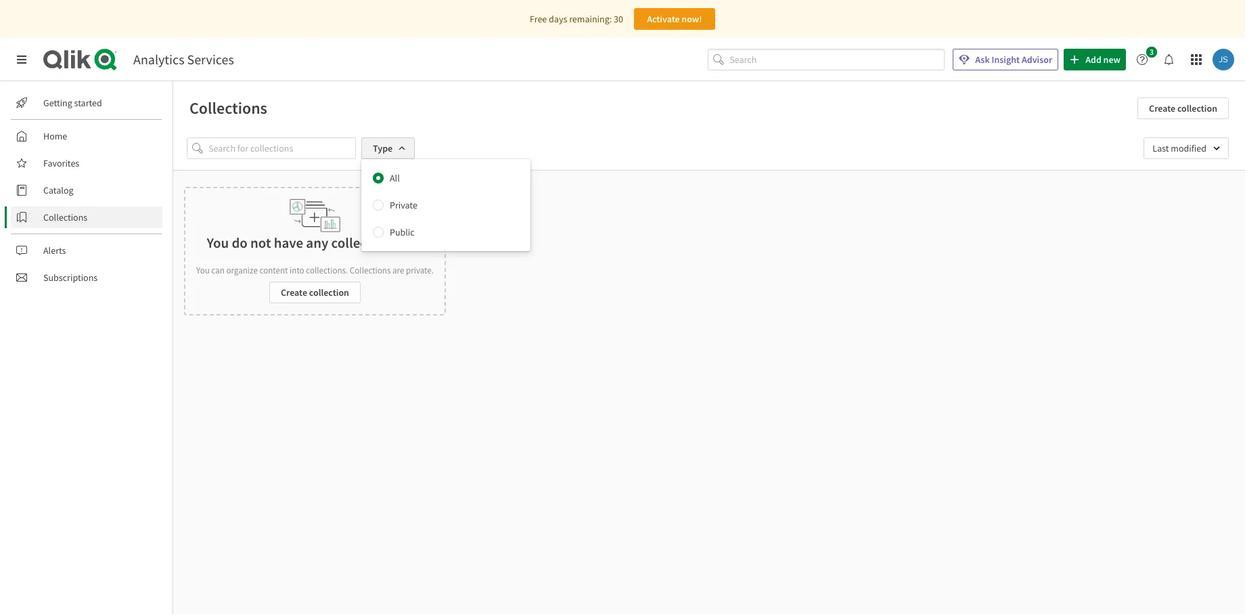 Task type: vqa. For each thing, say whether or not it's contained in the screenshot.
the leftmost 'Create'
yes



Task type: locate. For each thing, give the bounding box(es) containing it.
create collection button up last modified field
[[1138, 98, 1230, 119]]

1 horizontal spatial create collection
[[1150, 102, 1218, 114]]

0 horizontal spatial create collection
[[281, 286, 349, 299]]

public
[[390, 226, 415, 238]]

1 vertical spatial create collection button
[[270, 282, 361, 303]]

type
[[373, 142, 393, 154]]

started
[[74, 97, 102, 109]]

last
[[1153, 142, 1170, 154]]

0 horizontal spatial collection
[[309, 286, 349, 299]]

1 vertical spatial collections
[[43, 211, 87, 223]]

days
[[549, 13, 568, 25]]

1 vertical spatial create
[[281, 286, 307, 299]]

0 vertical spatial collections
[[190, 98, 267, 119]]

collection up modified
[[1178, 102, 1218, 114]]

create collection button down you can organize content into collections. collections are private.
[[270, 282, 361, 303]]

you
[[207, 234, 229, 252], [196, 265, 210, 276]]

activate
[[647, 13, 680, 25]]

add new button
[[1065, 49, 1127, 70]]

1 horizontal spatial create collection button
[[1138, 98, 1230, 119]]

alerts
[[43, 244, 66, 257]]

create collection button
[[1138, 98, 1230, 119], [270, 282, 361, 303]]

Search text field
[[730, 49, 945, 71]]

analytics
[[133, 51, 185, 68]]

collections left are
[[350, 265, 391, 276]]

collections link
[[11, 207, 163, 228]]

0 vertical spatial you
[[207, 234, 229, 252]]

create collection down you can organize content into collections. collections are private.
[[281, 286, 349, 299]]

last modified
[[1153, 142, 1207, 154]]

you left do on the left top of the page
[[207, 234, 229, 252]]

collections
[[190, 98, 267, 119], [43, 211, 87, 223], [350, 265, 391, 276]]

collections inside navigation pane element
[[43, 211, 87, 223]]

are
[[393, 265, 405, 276]]

0 horizontal spatial collections
[[43, 211, 87, 223]]

jacob simon image
[[1213, 49, 1235, 70]]

2 horizontal spatial collections
[[350, 265, 391, 276]]

all
[[390, 172, 400, 184]]

modified
[[1172, 142, 1207, 154]]

home link
[[11, 125, 163, 147]]

collections down catalog
[[43, 211, 87, 223]]

Search for collections text field
[[209, 137, 356, 159]]

content
[[260, 265, 288, 276]]

1 horizontal spatial collection
[[1178, 102, 1218, 114]]

0 vertical spatial create
[[1150, 102, 1176, 114]]

1 vertical spatial you
[[196, 265, 210, 276]]

0 horizontal spatial create
[[281, 286, 307, 299]]

create collection element
[[184, 187, 446, 316]]

new
[[1104, 53, 1121, 66]]

analytics services
[[133, 51, 234, 68]]

create down into
[[281, 286, 307, 299]]

30
[[614, 13, 624, 25]]

filters region
[[173, 127, 1246, 251]]

create collection up last modified field
[[1150, 102, 1218, 114]]

not
[[251, 234, 271, 252]]

1 vertical spatial collection
[[309, 286, 349, 299]]

you left can
[[196, 265, 210, 276]]

1 vertical spatial create collection
[[281, 286, 349, 299]]

create for left create collection 'button'
[[281, 286, 307, 299]]

catalog link
[[11, 179, 163, 201]]

0 vertical spatial create collection button
[[1138, 98, 1230, 119]]

create up the last
[[1150, 102, 1176, 114]]

2 vertical spatial collections
[[350, 265, 391, 276]]

create
[[1150, 102, 1176, 114], [281, 286, 307, 299]]

0 vertical spatial create collection
[[1150, 102, 1218, 114]]

add new
[[1086, 53, 1121, 66]]

collection down collections.
[[309, 286, 349, 299]]

collections
[[331, 234, 398, 252]]

ask
[[976, 53, 990, 66]]

collection
[[1178, 102, 1218, 114], [309, 286, 349, 299]]

collections down the services
[[190, 98, 267, 119]]

searchbar element
[[708, 49, 945, 71]]

getting
[[43, 97, 72, 109]]

create collection
[[1150, 102, 1218, 114], [281, 286, 349, 299]]

1 horizontal spatial create
[[1150, 102, 1176, 114]]

you for you can organize content into collections. collections are private.
[[196, 265, 210, 276]]

type option group
[[362, 165, 531, 246]]

ask insight advisor
[[976, 53, 1053, 66]]

Last modified field
[[1145, 137, 1230, 159]]

add
[[1086, 53, 1102, 66]]

now!
[[682, 13, 703, 25]]

you do not have any collections yet.
[[207, 234, 424, 252]]



Task type: describe. For each thing, give the bounding box(es) containing it.
yet.
[[400, 234, 424, 252]]

home
[[43, 130, 67, 142]]

3
[[1150, 47, 1155, 57]]

advisor
[[1022, 53, 1053, 66]]

getting started
[[43, 97, 102, 109]]

you for you do not have any collections yet.
[[207, 234, 229, 252]]

organize
[[226, 265, 258, 276]]

do
[[232, 234, 248, 252]]

collections.
[[306, 265, 348, 276]]

into
[[290, 265, 304, 276]]

alerts link
[[11, 240, 163, 261]]

private.
[[406, 265, 434, 276]]

any
[[306, 234, 329, 252]]

insight
[[992, 53, 1021, 66]]

subscriptions link
[[11, 267, 163, 288]]

navigation pane element
[[0, 87, 173, 294]]

subscriptions
[[43, 272, 98, 284]]

private
[[390, 199, 418, 211]]

can
[[212, 265, 225, 276]]

3 button
[[1132, 47, 1162, 70]]

analytics services element
[[133, 51, 234, 68]]

activate now!
[[647, 13, 703, 25]]

services
[[187, 51, 234, 68]]

getting started link
[[11, 92, 163, 114]]

favorites link
[[11, 152, 163, 174]]

you can organize content into collections. collections are private.
[[196, 265, 434, 276]]

collections inside create collection element
[[350, 265, 391, 276]]

remaining:
[[570, 13, 612, 25]]

ask insight advisor button
[[954, 49, 1059, 70]]

type button
[[362, 137, 415, 159]]

close sidebar menu image
[[16, 54, 27, 65]]

free days remaining: 30
[[530, 13, 624, 25]]

have
[[274, 234, 303, 252]]

create collection for left create collection 'button'
[[281, 286, 349, 299]]

favorites
[[43, 157, 79, 169]]

create collection for create collection 'button' to the right
[[1150, 102, 1218, 114]]

activate now! link
[[634, 8, 716, 30]]

create for create collection 'button' to the right
[[1150, 102, 1176, 114]]

catalog
[[43, 184, 74, 196]]

1 horizontal spatial collections
[[190, 98, 267, 119]]

0 vertical spatial collection
[[1178, 102, 1218, 114]]

free
[[530, 13, 547, 25]]

0 horizontal spatial create collection button
[[270, 282, 361, 303]]



